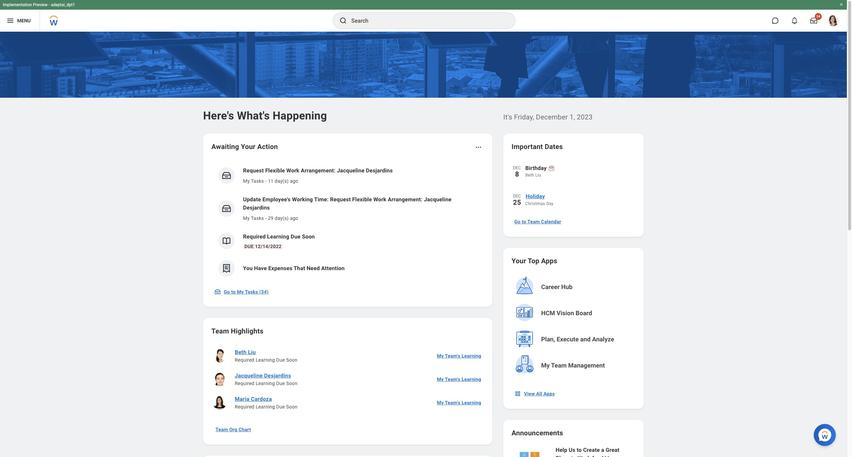 Task type: describe. For each thing, give the bounding box(es) containing it.
required learning due soon
[[243, 234, 315, 240]]

preview
[[33, 2, 48, 7]]

go to my tasks (34)
[[224, 289, 269, 295]]

soon for liu
[[286, 357, 298, 363]]

team highlights list
[[211, 344, 484, 415]]

go to team calendar
[[515, 219, 561, 225]]

1,
[[570, 113, 575, 121]]

learning inside maria cardoza required learning due soon
[[256, 404, 275, 410]]

chart
[[239, 427, 251, 433]]

jacqueline desjardins required learning due soon
[[235, 373, 298, 386]]

to inside help us to create a great "button"
[[577, 447, 582, 454]]

and
[[581, 336, 591, 343]]

0 vertical spatial desjardins
[[366, 167, 393, 174]]

my team management button
[[512, 353, 636, 378]]

you have expenses that need attention
[[243, 265, 345, 272]]

menu
[[17, 18, 31, 23]]

inbox image for my tasks - 29 day(s) ago
[[221, 204, 232, 214]]

liu inside beth liu required learning due soon
[[248, 349, 256, 356]]

menu banner
[[0, 0, 847, 32]]

important
[[512, 143, 543, 151]]

happening
[[273, 109, 327, 122]]

beth inside birthday 🎂 beth liu
[[526, 173, 534, 178]]

dec for 25
[[513, 194, 521, 199]]

hub
[[561, 283, 573, 291]]

go to my tasks (34) button
[[211, 285, 273, 299]]

due for beth liu
[[276, 357, 285, 363]]

11
[[268, 178, 274, 184]]

day(s) for 29
[[275, 216, 289, 221]]

awaiting your action list
[[211, 161, 484, 282]]

Search Workday  search field
[[351, 13, 501, 28]]

menu button
[[0, 10, 40, 32]]

org
[[229, 427, 237, 433]]

0 vertical spatial work
[[286, 167, 299, 174]]

beth liu required learning due soon
[[235, 349, 298, 363]]

day
[[547, 201, 554, 206]]

maria cardoza button
[[232, 395, 275, 404]]

(34)
[[259, 289, 269, 295]]

learning inside beth liu required learning due soon
[[256, 357, 275, 363]]

hcm vision board button
[[512, 301, 636, 326]]

view
[[524, 391, 535, 397]]

required for maria
[[235, 404, 254, 410]]

christmas
[[526, 201, 545, 206]]

team's for liu
[[445, 353, 461, 359]]

maria
[[235, 396, 249, 403]]

important dates
[[512, 143, 563, 151]]

soon for cardoza
[[286, 404, 298, 410]]

it's
[[504, 113, 512, 121]]

jacqueline desjardins button
[[232, 372, 294, 380]]

team org chart
[[216, 427, 251, 433]]

profile logan mcneil image
[[828, 15, 839, 28]]

1 horizontal spatial jacqueline
[[337, 167, 365, 174]]

career hub
[[541, 283, 573, 291]]

work inside update employee's working time: request flexible work arrangement: jacqueline desjardins
[[373, 196, 387, 203]]

my inside button
[[541, 362, 550, 369]]

go for go to team calendar
[[515, 219, 521, 225]]

book open image
[[221, 236, 232, 246]]

hcm vision board
[[541, 310, 592, 317]]

flexible inside update employee's working time: request flexible work arrangement: jacqueline desjardins
[[352, 196, 372, 203]]

nbox image
[[515, 391, 521, 397]]

create
[[583, 447, 600, 454]]

plan, execute and analyze button
[[512, 327, 636, 352]]

my tasks - 11 day(s) ago
[[243, 178, 298, 184]]

maria cardoza required learning due soon
[[235, 396, 298, 410]]

12/14/2022
[[255, 244, 282, 249]]

8
[[515, 170, 519, 178]]

analyze
[[592, 336, 614, 343]]

view all apps button
[[512, 387, 559, 401]]

- for 29
[[265, 216, 267, 221]]

my tasks - 29 day(s) ago
[[243, 216, 298, 221]]

update employee's working time: request flexible work arrangement: jacqueline desjardins
[[243, 196, 452, 211]]

it's friday, december 1, 2023
[[504, 113, 593, 121]]

request inside update employee's working time: request flexible work arrangement: jacqueline desjardins
[[330, 196, 351, 203]]

required inside awaiting your action list
[[243, 234, 266, 240]]

ago for my tasks - 11 day(s) ago
[[290, 178, 298, 184]]

birthday 🎂 beth liu
[[526, 165, 555, 178]]

due left 12/14/2022 on the left bottom of the page
[[245, 244, 254, 249]]

help us to create a great
[[556, 447, 620, 454]]

jacqueline inside update employee's working time: request flexible work arrangement: jacqueline desjardins
[[424, 196, 452, 203]]

close environment banner image
[[840, 2, 844, 7]]

team's for cardoza
[[445, 400, 461, 406]]

team's for desjardins
[[445, 377, 461, 382]]

here's what's happening main content
[[0, 32, 847, 457]]

- for 11
[[265, 178, 267, 184]]

search image
[[339, 17, 347, 25]]

team highlights
[[211, 327, 264, 335]]

inbox image inside go to my tasks (34) "button"
[[214, 289, 221, 295]]

tasks for 11
[[251, 178, 264, 184]]

awaiting
[[211, 143, 239, 151]]

you
[[243, 265, 253, 272]]

soon for desjardins
[[286, 381, 298, 386]]

view all apps
[[524, 391, 555, 397]]

0 vertical spatial request
[[243, 167, 264, 174]]

great
[[606, 447, 620, 454]]

holiday christmas day
[[526, 193, 554, 206]]

team left org
[[216, 427, 228, 433]]

dec 8
[[513, 166, 521, 178]]

request flexible work arrangement: jacqueline desjardins
[[243, 167, 393, 174]]

required for jacqueline
[[235, 381, 254, 386]]

your top apps
[[512, 257, 557, 265]]

0 vertical spatial arrangement:
[[301, 167, 336, 174]]

management
[[568, 362, 605, 369]]

hcm
[[541, 310, 555, 317]]

board
[[576, 310, 592, 317]]

plan, execute and analyze
[[541, 336, 614, 343]]

team left calendar at the right of the page
[[528, 219, 540, 225]]

implementation
[[3, 2, 32, 7]]

update
[[243, 196, 261, 203]]

team org chart button
[[213, 423, 254, 437]]

awaiting your action
[[211, 143, 278, 151]]

december
[[536, 113, 568, 121]]

inbox large image
[[811, 17, 818, 24]]

justify image
[[6, 17, 14, 25]]



Task type: vqa. For each thing, say whether or not it's contained in the screenshot.
(Default
no



Task type: locate. For each thing, give the bounding box(es) containing it.
1 vertical spatial go
[[224, 289, 230, 295]]

day(s)
[[275, 178, 289, 184], [275, 216, 289, 221]]

34 button
[[807, 13, 822, 28]]

25
[[513, 198, 521, 207]]

due down my tasks - 29 day(s) ago
[[291, 234, 301, 240]]

1 horizontal spatial arrangement:
[[388, 196, 423, 203]]

0 horizontal spatial flexible
[[265, 167, 285, 174]]

1 vertical spatial team's
[[445, 377, 461, 382]]

implementation preview -   adeptai_dpt1
[[3, 2, 75, 7]]

arrangement: inside update employee's working time: request flexible work arrangement: jacqueline desjardins
[[388, 196, 423, 203]]

team left highlights
[[211, 327, 229, 335]]

-
[[49, 2, 50, 7], [265, 178, 267, 184], [265, 216, 267, 221]]

2 team's from the top
[[445, 377, 461, 382]]

2 vertical spatial team's
[[445, 400, 461, 406]]

2 vertical spatial to
[[577, 447, 582, 454]]

beth liu button
[[232, 349, 259, 357]]

desjardins inside update employee's working time: request flexible work arrangement: jacqueline desjardins
[[243, 205, 270, 211]]

1 horizontal spatial your
[[512, 257, 526, 265]]

ago down working
[[290, 216, 298, 221]]

my team's learning for liu
[[437, 353, 481, 359]]

apps right top in the bottom right of the page
[[541, 257, 557, 265]]

1 vertical spatial apps
[[544, 391, 555, 397]]

3 team's from the top
[[445, 400, 461, 406]]

1 vertical spatial -
[[265, 178, 267, 184]]

- for adeptai_dpt1
[[49, 2, 50, 7]]

0 horizontal spatial arrangement:
[[301, 167, 336, 174]]

- right the preview
[[49, 2, 50, 7]]

apps for your top apps
[[541, 257, 557, 265]]

0 horizontal spatial jacqueline
[[235, 373, 263, 379]]

0 vertical spatial to
[[522, 219, 526, 225]]

notifications large image
[[791, 17, 798, 24]]

- left 29
[[265, 216, 267, 221]]

dates
[[545, 143, 563, 151]]

ago
[[290, 178, 298, 184], [290, 216, 298, 221]]

1 horizontal spatial work
[[373, 196, 387, 203]]

required for beth
[[235, 357, 254, 363]]

day(s) for 11
[[275, 178, 289, 184]]

jacqueline
[[337, 167, 365, 174], [424, 196, 452, 203], [235, 373, 263, 379]]

a
[[601, 447, 604, 454]]

my team's learning button for liu
[[434, 349, 484, 363]]

1 vertical spatial liu
[[248, 349, 256, 356]]

1 vertical spatial my team's learning button
[[434, 373, 484, 386]]

0 vertical spatial jacqueline
[[337, 167, 365, 174]]

0 horizontal spatial go
[[224, 289, 230, 295]]

1 horizontal spatial flexible
[[352, 196, 372, 203]]

0 vertical spatial liu
[[536, 173, 541, 178]]

- left 11
[[265, 178, 267, 184]]

to down dashboard expenses image
[[231, 289, 236, 295]]

1 team's from the top
[[445, 353, 461, 359]]

1 day(s) from the top
[[275, 178, 289, 184]]

soon inside jacqueline desjardins required learning due soon
[[286, 381, 298, 386]]

2 vertical spatial inbox image
[[214, 289, 221, 295]]

announcements
[[512, 429, 563, 437]]

attention
[[321, 265, 345, 272]]

2 vertical spatial desjardins
[[264, 373, 291, 379]]

1 horizontal spatial beth
[[526, 173, 534, 178]]

🎂
[[548, 165, 555, 172]]

here's
[[203, 109, 234, 122]]

friday,
[[514, 113, 534, 121]]

dec
[[513, 166, 521, 170], [513, 194, 521, 199]]

apps right all
[[544, 391, 555, 397]]

0 horizontal spatial beth
[[235, 349, 247, 356]]

1 vertical spatial flexible
[[352, 196, 372, 203]]

holiday
[[526, 193, 545, 200]]

0 vertical spatial flexible
[[265, 167, 285, 174]]

0 horizontal spatial to
[[231, 289, 236, 295]]

tasks
[[251, 178, 264, 184], [251, 216, 264, 221], [245, 289, 258, 295]]

team
[[528, 219, 540, 225], [211, 327, 229, 335], [551, 362, 567, 369], [216, 427, 228, 433]]

due inside beth liu required learning due soon
[[276, 357, 285, 363]]

ago up working
[[290, 178, 298, 184]]

my
[[243, 178, 250, 184], [243, 216, 250, 221], [237, 289, 244, 295], [437, 353, 444, 359], [541, 362, 550, 369], [437, 377, 444, 382], [437, 400, 444, 406]]

2 vertical spatial jacqueline
[[235, 373, 263, 379]]

to for my
[[231, 289, 236, 295]]

2023
[[577, 113, 593, 121]]

liu inside birthday 🎂 beth liu
[[536, 173, 541, 178]]

1 dec from the top
[[513, 166, 521, 170]]

to right us
[[577, 447, 582, 454]]

1 vertical spatial work
[[373, 196, 387, 203]]

request right time:
[[330, 196, 351, 203]]

required inside beth liu required learning due soon
[[235, 357, 254, 363]]

beth down birthday on the right top
[[526, 173, 534, 178]]

1 vertical spatial my team's learning
[[437, 377, 481, 382]]

birthday
[[526, 165, 547, 172]]

due up jacqueline desjardins button
[[276, 357, 285, 363]]

soon inside beth liu required learning due soon
[[286, 357, 298, 363]]

to down christmas
[[522, 219, 526, 225]]

due for maria cardoza
[[276, 404, 285, 410]]

career hub button
[[512, 275, 636, 300]]

1 vertical spatial inbox image
[[221, 204, 232, 214]]

expenses
[[268, 265, 293, 272]]

to for team
[[522, 219, 526, 225]]

beth down team highlights
[[235, 349, 247, 356]]

required down beth liu button
[[235, 357, 254, 363]]

0 vertical spatial dec
[[513, 166, 521, 170]]

learning inside jacqueline desjardins required learning due soon
[[256, 381, 275, 386]]

tasks left 11
[[251, 178, 264, 184]]

0 vertical spatial tasks
[[251, 178, 264, 184]]

my team's learning for desjardins
[[437, 377, 481, 382]]

dec 25
[[513, 194, 521, 207]]

0 vertical spatial go
[[515, 219, 521, 225]]

required up due 12/14/2022
[[243, 234, 266, 240]]

due for jacqueline desjardins
[[276, 381, 285, 386]]

you have expenses that need attention button
[[211, 255, 484, 282]]

due inside maria cardoza required learning due soon
[[276, 404, 285, 410]]

have
[[254, 265, 267, 272]]

desjardins inside jacqueline desjardins required learning due soon
[[264, 373, 291, 379]]

1 vertical spatial beth
[[235, 349, 247, 356]]

tasks left 29
[[251, 216, 264, 221]]

0 vertical spatial team's
[[445, 353, 461, 359]]

apps inside button
[[544, 391, 555, 397]]

career
[[541, 283, 560, 291]]

learning
[[267, 234, 289, 240], [462, 353, 481, 359], [256, 357, 275, 363], [462, 377, 481, 382], [256, 381, 275, 386], [462, 400, 481, 406], [256, 404, 275, 410]]

need
[[307, 265, 320, 272]]

inbox image
[[221, 170, 232, 181], [221, 204, 232, 214], [214, 289, 221, 295]]

liu
[[536, 173, 541, 178], [248, 349, 256, 356]]

1 vertical spatial day(s)
[[275, 216, 289, 221]]

1 vertical spatial to
[[231, 289, 236, 295]]

required
[[243, 234, 266, 240], [235, 357, 254, 363], [235, 381, 254, 386], [235, 404, 254, 410]]

my team's learning button for cardoza
[[434, 396, 484, 410]]

2 horizontal spatial to
[[577, 447, 582, 454]]

my team's learning button
[[434, 349, 484, 363], [434, 373, 484, 386], [434, 396, 484, 410]]

required up maria
[[235, 381, 254, 386]]

0 vertical spatial inbox image
[[221, 170, 232, 181]]

0 vertical spatial ago
[[290, 178, 298, 184]]

0 vertical spatial day(s)
[[275, 178, 289, 184]]

top
[[528, 257, 540, 265]]

time:
[[314, 196, 329, 203]]

1 vertical spatial dec
[[513, 194, 521, 199]]

0 vertical spatial my team's learning
[[437, 353, 481, 359]]

1 my team's learning from the top
[[437, 353, 481, 359]]

due
[[291, 234, 301, 240], [245, 244, 254, 249], [276, 357, 285, 363], [276, 381, 285, 386], [276, 404, 285, 410]]

1 horizontal spatial to
[[522, 219, 526, 225]]

team down 'execute'
[[551, 362, 567, 369]]

3 my team's learning button from the top
[[434, 396, 484, 410]]

action
[[257, 143, 278, 151]]

soon inside maria cardoza required learning due soon
[[286, 404, 298, 410]]

us
[[569, 447, 576, 454]]

inbox image down awaiting
[[221, 170, 232, 181]]

apps for view all apps
[[544, 391, 555, 397]]

working
[[292, 196, 313, 203]]

required inside jacqueline desjardins required learning due soon
[[235, 381, 254, 386]]

holiday button
[[526, 192, 636, 201]]

1 horizontal spatial go
[[515, 219, 521, 225]]

required down maria
[[235, 404, 254, 410]]

2 vertical spatial tasks
[[245, 289, 258, 295]]

vision
[[557, 310, 574, 317]]

jacqueline inside jacqueline desjardins required learning due soon
[[235, 373, 263, 379]]

1 vertical spatial ago
[[290, 216, 298, 221]]

execute
[[557, 336, 579, 343]]

29
[[268, 216, 274, 221]]

my team's learning for cardoza
[[437, 400, 481, 406]]

go inside button
[[515, 219, 521, 225]]

2 day(s) from the top
[[275, 216, 289, 221]]

inbox image for my tasks - 11 day(s) ago
[[221, 170, 232, 181]]

go
[[515, 219, 521, 225], [224, 289, 230, 295]]

learning inside awaiting your action list
[[267, 234, 289, 240]]

due down jacqueline desjardins button
[[276, 381, 285, 386]]

tasks inside "button"
[[245, 289, 258, 295]]

- inside the menu banner
[[49, 2, 50, 7]]

employee's
[[263, 196, 291, 203]]

inbox image left go to my tasks (34) on the bottom of page
[[214, 289, 221, 295]]

liu down birthday on the right top
[[536, 173, 541, 178]]

go down dashboard expenses image
[[224, 289, 230, 295]]

tasks for 29
[[251, 216, 264, 221]]

1 vertical spatial request
[[330, 196, 351, 203]]

0 vertical spatial -
[[49, 2, 50, 7]]

dec left birthday on the right top
[[513, 166, 521, 170]]

1 horizontal spatial liu
[[536, 173, 541, 178]]

request up "my tasks - 11 day(s) ago"
[[243, 167, 264, 174]]

inbox image up book open icon
[[221, 204, 232, 214]]

flexible
[[265, 167, 285, 174], [352, 196, 372, 203]]

due 12/14/2022
[[245, 244, 282, 249]]

to
[[522, 219, 526, 225], [231, 289, 236, 295], [577, 447, 582, 454]]

1 vertical spatial jacqueline
[[424, 196, 452, 203]]

due down jacqueline desjardins required learning due soon
[[276, 404, 285, 410]]

1 vertical spatial your
[[512, 257, 526, 265]]

dec left holiday
[[513, 194, 521, 199]]

go down the 25
[[515, 219, 521, 225]]

required inside maria cardoza required learning due soon
[[235, 404, 254, 410]]

1 ago from the top
[[290, 178, 298, 184]]

tasks left (34)
[[245, 289, 258, 295]]

0 vertical spatial my team's learning button
[[434, 349, 484, 363]]

that
[[294, 265, 305, 272]]

day(s) right 11
[[275, 178, 289, 184]]

your left top in the bottom right of the page
[[512, 257, 526, 265]]

2 ago from the top
[[290, 216, 298, 221]]

my team management
[[541, 362, 605, 369]]

0 vertical spatial apps
[[541, 257, 557, 265]]

to inside 'go to team calendar' button
[[522, 219, 526, 225]]

soon inside awaiting your action list
[[302, 234, 315, 240]]

2 dec from the top
[[513, 194, 521, 199]]

0 horizontal spatial work
[[286, 167, 299, 174]]

beth
[[526, 173, 534, 178], [235, 349, 247, 356]]

help
[[556, 447, 568, 454]]

0 horizontal spatial your
[[241, 143, 256, 151]]

what's
[[237, 109, 270, 122]]

34
[[817, 14, 821, 18]]

to inside go to my tasks (34) "button"
[[231, 289, 236, 295]]

plan,
[[541, 336, 555, 343]]

important dates element
[[512, 160, 636, 214]]

0 vertical spatial your
[[241, 143, 256, 151]]

desjardins
[[366, 167, 393, 174], [243, 205, 270, 211], [264, 373, 291, 379]]

1 my team's learning button from the top
[[434, 349, 484, 363]]

2 horizontal spatial jacqueline
[[424, 196, 452, 203]]

0 horizontal spatial liu
[[248, 349, 256, 356]]

calendar
[[541, 219, 561, 225]]

my team's learning button for desjardins
[[434, 373, 484, 386]]

due inside jacqueline desjardins required learning due soon
[[276, 381, 285, 386]]

2 my team's learning from the top
[[437, 377, 481, 382]]

day(s) right 29
[[275, 216, 289, 221]]

1 horizontal spatial request
[[330, 196, 351, 203]]

here's what's happening
[[203, 109, 327, 122]]

0 vertical spatial beth
[[526, 173, 534, 178]]

2 my team's learning button from the top
[[434, 373, 484, 386]]

beth inside beth liu required learning due soon
[[235, 349, 247, 356]]

go to team calendar button
[[512, 215, 564, 229]]

dashboard expenses image
[[221, 263, 232, 274]]

1 vertical spatial desjardins
[[243, 205, 270, 211]]

all
[[536, 391, 542, 397]]

2 vertical spatial my team's learning button
[[434, 396, 484, 410]]

1 vertical spatial arrangement:
[[388, 196, 423, 203]]

ago for my tasks - 29 day(s) ago
[[290, 216, 298, 221]]

my inside "button"
[[237, 289, 244, 295]]

2 vertical spatial my team's learning
[[437, 400, 481, 406]]

go for go to my tasks (34)
[[224, 289, 230, 295]]

1 vertical spatial tasks
[[251, 216, 264, 221]]

3 my team's learning from the top
[[437, 400, 481, 406]]

your left action
[[241, 143, 256, 151]]

arrangement:
[[301, 167, 336, 174], [388, 196, 423, 203]]

liu down highlights
[[248, 349, 256, 356]]

related actions image
[[475, 144, 482, 151]]

go inside "button"
[[224, 289, 230, 295]]

your
[[241, 143, 256, 151], [512, 257, 526, 265]]

0 horizontal spatial request
[[243, 167, 264, 174]]

dec for 8
[[513, 166, 521, 170]]

apps
[[541, 257, 557, 265], [544, 391, 555, 397]]

2 vertical spatial -
[[265, 216, 267, 221]]



